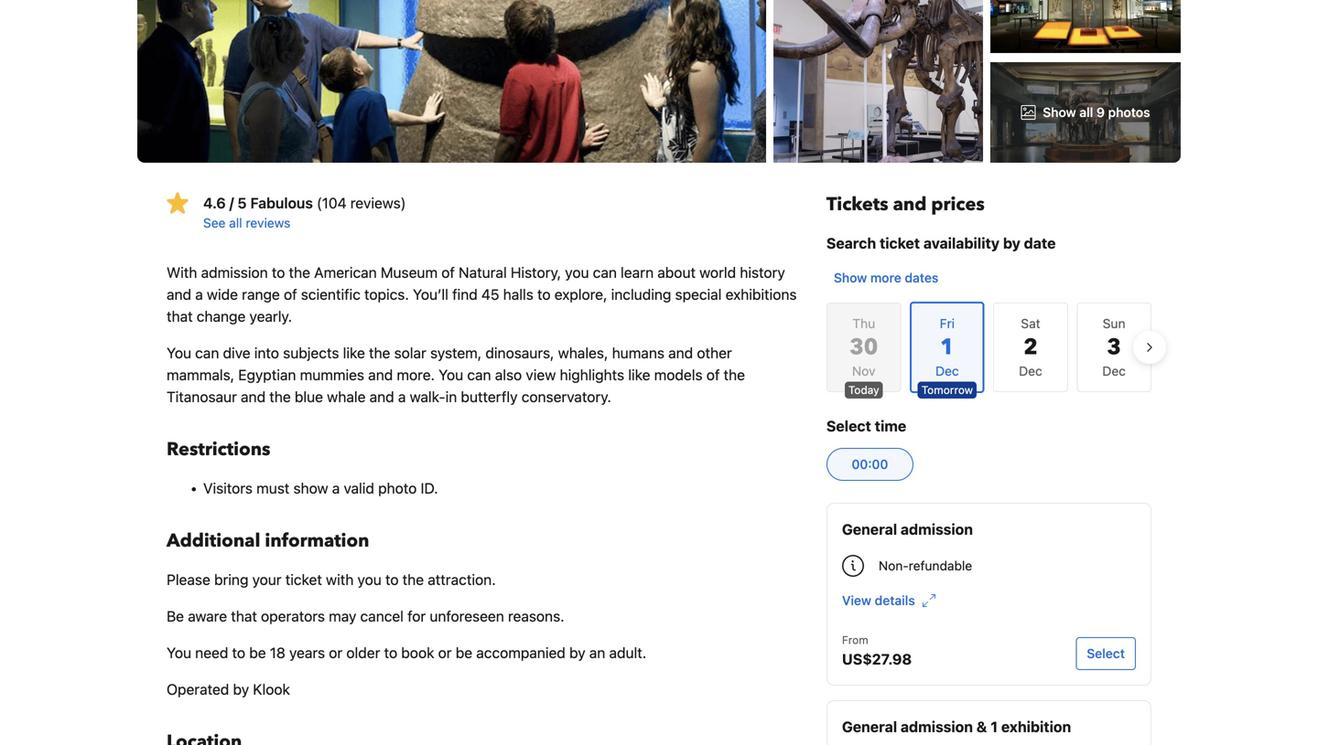 Task type: describe. For each thing, give the bounding box(es) containing it.
including
[[611, 286, 671, 303]]

operated
[[167, 681, 229, 699]]

operated by klook
[[167, 681, 290, 699]]

(104
[[317, 194, 347, 212]]

sat
[[1021, 316, 1040, 331]]

0 vertical spatial like
[[343, 345, 365, 362]]

show for show more dates
[[834, 270, 867, 286]]

2 vertical spatial by
[[233, 681, 249, 699]]

valid
[[344, 480, 374, 497]]

be
[[167, 608, 184, 626]]

the down other
[[724, 367, 745, 384]]

1 horizontal spatial of
[[441, 264, 455, 281]]

halls
[[503, 286, 533, 303]]

view details link
[[842, 592, 935, 610]]

into
[[254, 345, 279, 362]]

unforeseen
[[430, 608, 504, 626]]

a inside you can dive into subjects like the solar system, dinosaurs, whales, humans and other mammals, egyptian mummies and more. you can also view highlights like models of the titanosaur and the blue whale and a walk-in butterfly conservatory.
[[398, 389, 406, 406]]

view details
[[842, 594, 915, 609]]

mammals,
[[167, 367, 234, 384]]

your
[[252, 572, 282, 589]]

wide
[[207, 286, 238, 303]]

and inside with admission to the american museum of natural history, you can learn about world history and a wide range of scientific topics. you'll find 45 halls to explore, including special exhibitions that change yearly.
[[167, 286, 191, 303]]

dinosaurs,
[[485, 345, 554, 362]]

for
[[407, 608, 426, 626]]

to down "history,"
[[537, 286, 551, 303]]

2 vertical spatial a
[[332, 480, 340, 497]]

more
[[870, 270, 901, 286]]

be aware that operators may cancel for unforeseen reasons.
[[167, 608, 564, 626]]

you'll
[[413, 286, 448, 303]]

a inside with admission to the american museum of natural history, you can learn about world history and a wide range of scientific topics. you'll find 45 halls to explore, including special exhibitions that change yearly.
[[195, 286, 203, 303]]

and down egyptian
[[241, 389, 266, 406]]

1 horizontal spatial can
[[467, 367, 491, 384]]

need
[[195, 645, 228, 662]]

years
[[289, 645, 325, 662]]

tickets and prices
[[826, 192, 985, 217]]

world
[[699, 264, 736, 281]]

dec for 3
[[1102, 364, 1126, 379]]

us$27.98
[[842, 651, 912, 669]]

sun
[[1103, 316, 1125, 331]]

select for select
[[1087, 647, 1125, 662]]

0 horizontal spatial you
[[357, 572, 381, 589]]

whale
[[327, 389, 366, 406]]

history
[[740, 264, 785, 281]]

view
[[526, 367, 556, 384]]

exhibition
[[1001, 719, 1071, 736]]

in
[[445, 389, 457, 406]]

2 horizontal spatial by
[[1003, 235, 1020, 252]]

see
[[203, 216, 226, 231]]

reviews
[[246, 216, 290, 231]]

sat 2 dec
[[1019, 316, 1042, 379]]

general for general admission
[[842, 521, 897, 539]]

information
[[265, 529, 369, 554]]

1 be from the left
[[249, 645, 266, 662]]

1 vertical spatial you
[[439, 367, 463, 384]]

id.
[[421, 480, 438, 497]]

0 horizontal spatial can
[[195, 345, 219, 362]]

bring
[[214, 572, 248, 589]]

attraction.
[[428, 572, 496, 589]]

may
[[329, 608, 356, 626]]

please
[[167, 572, 210, 589]]

older
[[346, 645, 380, 662]]

special
[[675, 286, 722, 303]]

and left more.
[[368, 367, 393, 384]]

prices
[[931, 192, 985, 217]]

region containing 30
[[812, 295, 1166, 401]]

models
[[654, 367, 703, 384]]

2 be from the left
[[456, 645, 472, 662]]

dec for 2
[[1019, 364, 1042, 379]]

and left prices
[[893, 192, 927, 217]]

0 vertical spatial ticket
[[880, 235, 920, 252]]

reviews)
[[350, 194, 406, 212]]

1 or from the left
[[329, 645, 343, 662]]

the down egyptian
[[269, 389, 291, 406]]

admission for general admission
[[901, 521, 973, 539]]

dive
[[223, 345, 250, 362]]

photos
[[1108, 105, 1150, 120]]

additional information
[[167, 529, 369, 554]]

view
[[842, 594, 871, 609]]

1 horizontal spatial by
[[569, 645, 585, 662]]

show
[[293, 480, 328, 497]]

general admission
[[842, 521, 973, 539]]

nov
[[852, 364, 875, 379]]

fabulous
[[250, 194, 313, 212]]

refundable
[[909, 559, 972, 574]]

book
[[401, 645, 434, 662]]

1 horizontal spatial like
[[628, 367, 650, 384]]

walk-
[[410, 389, 445, 406]]

whales,
[[558, 345, 608, 362]]

to right need
[[232, 645, 245, 662]]

1 vertical spatial ticket
[[285, 572, 322, 589]]

you inside with admission to the american museum of natural history, you can learn about world history and a wide range of scientific topics. you'll find 45 halls to explore, including special exhibitions that change yearly.
[[565, 264, 589, 281]]

additional
[[167, 529, 260, 554]]

you can dive into subjects like the solar system, dinosaurs, whales, humans and other mammals, egyptian mummies and more. you can also view highlights like models of the titanosaur and the blue whale and a walk-in butterfly conservatory.
[[167, 345, 745, 406]]

highlights
[[560, 367, 624, 384]]

thu
[[852, 316, 875, 331]]



Task type: locate. For each thing, give the bounding box(es) containing it.
you up in
[[439, 367, 463, 384]]

1 horizontal spatial dec
[[1102, 364, 1126, 379]]

0 horizontal spatial dec
[[1019, 364, 1042, 379]]

1 horizontal spatial select
[[1087, 647, 1125, 662]]

an
[[589, 645, 605, 662]]

dec down 3 at top right
[[1102, 364, 1126, 379]]

0 vertical spatial admission
[[201, 264, 268, 281]]

that inside with admission to the american museum of natural history, you can learn about world history and a wide range of scientific topics. you'll find 45 halls to explore, including special exhibitions that change yearly.
[[167, 308, 193, 325]]

4.6 / 5 fabulous (104 reviews) see all reviews
[[203, 194, 406, 231]]

like down the humans
[[628, 367, 650, 384]]

change
[[197, 308, 246, 325]]

of down other
[[706, 367, 720, 384]]

1 horizontal spatial be
[[456, 645, 472, 662]]

0 horizontal spatial all
[[229, 216, 242, 231]]

the inside with admission to the american museum of natural history, you can learn about world history and a wide range of scientific topics. you'll find 45 halls to explore, including special exhibitions that change yearly.
[[289, 264, 310, 281]]

and up models
[[668, 345, 693, 362]]

can
[[593, 264, 617, 281], [195, 345, 219, 362], [467, 367, 491, 384]]

&
[[976, 719, 987, 736]]

show for show all 9 photos
[[1043, 105, 1076, 120]]

2 horizontal spatial of
[[706, 367, 720, 384]]

history,
[[511, 264, 561, 281]]

solar
[[394, 345, 426, 362]]

0 vertical spatial a
[[195, 286, 203, 303]]

today
[[848, 384, 879, 397]]

subjects
[[283, 345, 339, 362]]

show all 9 photos
[[1043, 105, 1150, 120]]

or right book
[[438, 645, 452, 662]]

conservatory.
[[521, 389, 611, 406]]

0 vertical spatial show
[[1043, 105, 1076, 120]]

titanosaur
[[167, 389, 237, 406]]

1 horizontal spatial ticket
[[880, 235, 920, 252]]

1 vertical spatial show
[[834, 270, 867, 286]]

0 horizontal spatial or
[[329, 645, 343, 662]]

general down us$27.98
[[842, 719, 897, 736]]

0 vertical spatial all
[[1079, 105, 1093, 120]]

select button
[[1076, 638, 1136, 671]]

other
[[697, 345, 732, 362]]

find
[[452, 286, 478, 303]]

scientific
[[301, 286, 361, 303]]

to
[[272, 264, 285, 281], [537, 286, 551, 303], [385, 572, 399, 589], [232, 645, 245, 662], [384, 645, 397, 662]]

dec down "2"
[[1019, 364, 1042, 379]]

a left the walk-
[[398, 389, 406, 406]]

a left the valid
[[332, 480, 340, 497]]

select
[[826, 418, 871, 435], [1087, 647, 1125, 662]]

to left book
[[384, 645, 397, 662]]

dates
[[905, 270, 939, 286]]

of inside you can dive into subjects like the solar system, dinosaurs, whales, humans and other mammals, egyptian mummies and more. you can also view highlights like models of the titanosaur and the blue whale and a walk-in butterfly conservatory.
[[706, 367, 720, 384]]

0 horizontal spatial that
[[167, 308, 193, 325]]

admission up wide
[[201, 264, 268, 281]]

topics.
[[364, 286, 409, 303]]

by left date
[[1003, 235, 1020, 252]]

1 vertical spatial all
[[229, 216, 242, 231]]

reasons.
[[508, 608, 564, 626]]

0 horizontal spatial select
[[826, 418, 871, 435]]

availability
[[923, 235, 1000, 252]]

from us$27.98
[[842, 634, 912, 669]]

all down /
[[229, 216, 242, 231]]

admission for general admission & 1 exhibition
[[901, 719, 973, 736]]

with admission to the american museum of natural history, you can learn about world history and a wide range of scientific topics. you'll find 45 halls to explore, including special exhibitions that change yearly.
[[167, 264, 797, 325]]

45
[[481, 286, 499, 303]]

cancel
[[360, 608, 404, 626]]

0 vertical spatial by
[[1003, 235, 1020, 252]]

more.
[[397, 367, 435, 384]]

0 horizontal spatial of
[[284, 286, 297, 303]]

you left need
[[167, 645, 191, 662]]

0 horizontal spatial show
[[834, 270, 867, 286]]

to up cancel
[[385, 572, 399, 589]]

2 dec from the left
[[1102, 364, 1126, 379]]

1 vertical spatial a
[[398, 389, 406, 406]]

admission for with admission to the american museum of natural history, you can learn about world history and a wide range of scientific topics. you'll find 45 halls to explore, including special exhibitions that change yearly.
[[201, 264, 268, 281]]

2 vertical spatial you
[[167, 645, 191, 662]]

system,
[[430, 345, 482, 362]]

search
[[826, 235, 876, 252]]

1
[[991, 719, 998, 736]]

admission inside with admission to the american museum of natural history, you can learn about world history and a wide range of scientific topics. you'll find 45 halls to explore, including special exhibitions that change yearly.
[[201, 264, 268, 281]]

0 horizontal spatial ticket
[[285, 572, 322, 589]]

of up find
[[441, 264, 455, 281]]

exhibitions
[[725, 286, 797, 303]]

0 vertical spatial you
[[565, 264, 589, 281]]

must
[[256, 480, 290, 497]]

2 vertical spatial of
[[706, 367, 720, 384]]

1 horizontal spatial that
[[231, 608, 257, 626]]

be left 18
[[249, 645, 266, 662]]

1 vertical spatial general
[[842, 719, 897, 736]]

like up mummies
[[343, 345, 365, 362]]

show inside button
[[834, 270, 867, 286]]

0 vertical spatial can
[[593, 264, 617, 281]]

1 general from the top
[[842, 521, 897, 539]]

that left change
[[167, 308, 193, 325]]

show more dates
[[834, 270, 939, 286]]

see all reviews button
[[203, 214, 797, 232]]

restrictions
[[167, 438, 270, 463]]

select time
[[826, 418, 906, 435]]

tickets
[[826, 192, 888, 217]]

by left klook at the left
[[233, 681, 249, 699]]

general admission & 1 exhibition
[[842, 719, 1071, 736]]

about
[[657, 264, 696, 281]]

2 vertical spatial admission
[[901, 719, 973, 736]]

select for select time
[[826, 418, 871, 435]]

a left wide
[[195, 286, 203, 303]]

0 horizontal spatial be
[[249, 645, 266, 662]]

ticket up show more dates
[[880, 235, 920, 252]]

show left 9
[[1043, 105, 1076, 120]]

2 general from the top
[[842, 719, 897, 736]]

and down with
[[167, 286, 191, 303]]

1 dec from the left
[[1019, 364, 1042, 379]]

american
[[314, 264, 377, 281]]

all left 9
[[1079, 105, 1093, 120]]

2 horizontal spatial a
[[398, 389, 406, 406]]

can up mammals, at left
[[195, 345, 219, 362]]

0 horizontal spatial by
[[233, 681, 249, 699]]

you
[[565, 264, 589, 281], [357, 572, 381, 589]]

ticket left the with on the left bottom of the page
[[285, 572, 322, 589]]

explore,
[[554, 286, 607, 303]]

0 vertical spatial of
[[441, 264, 455, 281]]

can left learn
[[593, 264, 617, 281]]

a
[[195, 286, 203, 303], [398, 389, 406, 406], [332, 480, 340, 497]]

that right aware
[[231, 608, 257, 626]]

the
[[289, 264, 310, 281], [369, 345, 390, 362], [724, 367, 745, 384], [269, 389, 291, 406], [402, 572, 424, 589]]

with
[[167, 264, 197, 281]]

and
[[893, 192, 927, 217], [167, 286, 191, 303], [668, 345, 693, 362], [368, 367, 393, 384], [241, 389, 266, 406], [369, 389, 394, 406]]

region
[[812, 295, 1166, 401]]

1 horizontal spatial or
[[438, 645, 452, 662]]

butterfly
[[461, 389, 518, 406]]

admission up 'refundable'
[[901, 521, 973, 539]]

date
[[1024, 235, 1056, 252]]

you right the with on the left bottom of the page
[[357, 572, 381, 589]]

like
[[343, 345, 365, 362], [628, 367, 650, 384]]

adult.
[[609, 645, 646, 662]]

1 horizontal spatial all
[[1079, 105, 1093, 120]]

and right whale
[[369, 389, 394, 406]]

30
[[850, 333, 878, 363]]

visitors must show a valid photo id.
[[203, 480, 438, 497]]

2 horizontal spatial can
[[593, 264, 617, 281]]

of up yearly.
[[284, 286, 297, 303]]

all inside 4.6 / 5 fabulous (104 reviews) see all reviews
[[229, 216, 242, 231]]

by left an
[[569, 645, 585, 662]]

select inside select button
[[1087, 647, 1125, 662]]

1 horizontal spatial show
[[1043, 105, 1076, 120]]

4.6
[[203, 194, 226, 212]]

18
[[270, 645, 285, 662]]

general for general admission & 1 exhibition
[[842, 719, 897, 736]]

0 horizontal spatial like
[[343, 345, 365, 362]]

be down unforeseen
[[456, 645, 472, 662]]

you up mammals, at left
[[167, 345, 191, 362]]

3
[[1107, 333, 1121, 363]]

all
[[1079, 105, 1093, 120], [229, 216, 242, 231]]

1 vertical spatial like
[[628, 367, 650, 384]]

1 vertical spatial that
[[231, 608, 257, 626]]

2 vertical spatial can
[[467, 367, 491, 384]]

show
[[1043, 105, 1076, 120], [834, 270, 867, 286]]

00:00
[[852, 457, 888, 472]]

general up non-
[[842, 521, 897, 539]]

you
[[167, 345, 191, 362], [439, 367, 463, 384], [167, 645, 191, 662]]

you for an
[[167, 645, 191, 662]]

blue
[[295, 389, 323, 406]]

operators
[[261, 608, 325, 626]]

admission left &
[[901, 719, 973, 736]]

1 vertical spatial can
[[195, 345, 219, 362]]

or left older
[[329, 645, 343, 662]]

0 horizontal spatial a
[[195, 286, 203, 303]]

you up the explore,
[[565, 264, 589, 281]]

also
[[495, 367, 522, 384]]

yearly.
[[249, 308, 292, 325]]

0 vertical spatial you
[[167, 345, 191, 362]]

0 vertical spatial that
[[167, 308, 193, 325]]

non-refundable
[[879, 559, 972, 574]]

1 horizontal spatial you
[[565, 264, 589, 281]]

2 or from the left
[[438, 645, 452, 662]]

can inside with admission to the american museum of natural history, you can learn about world history and a wide range of scientific topics. you'll find 45 halls to explore, including special exhibitions that change yearly.
[[593, 264, 617, 281]]

time
[[875, 418, 906, 435]]

0 vertical spatial select
[[826, 418, 871, 435]]

please bring your ticket with you to the attraction.
[[167, 572, 496, 589]]

museum
[[381, 264, 438, 281]]

humans
[[612, 345, 664, 362]]

0 vertical spatial general
[[842, 521, 897, 539]]

1 vertical spatial you
[[357, 572, 381, 589]]

1 vertical spatial by
[[569, 645, 585, 662]]

details
[[875, 594, 915, 609]]

the up 'for'
[[402, 572, 424, 589]]

you for mammals,
[[167, 345, 191, 362]]

1 horizontal spatial a
[[332, 480, 340, 497]]

1 vertical spatial admission
[[901, 521, 973, 539]]

dec
[[1019, 364, 1042, 379], [1102, 364, 1126, 379]]

1 vertical spatial select
[[1087, 647, 1125, 662]]

the left solar
[[369, 345, 390, 362]]

to up the range
[[272, 264, 285, 281]]

1 vertical spatial of
[[284, 286, 297, 303]]

from
[[842, 634, 868, 647]]

photo
[[378, 480, 417, 497]]

can up butterfly
[[467, 367, 491, 384]]

the up scientific on the top
[[289, 264, 310, 281]]

with
[[326, 572, 354, 589]]

5
[[237, 194, 247, 212]]

show more dates button
[[826, 262, 946, 295]]

show down the search
[[834, 270, 867, 286]]



Task type: vqa. For each thing, say whether or not it's contained in the screenshot.
Choose departure date popup button
no



